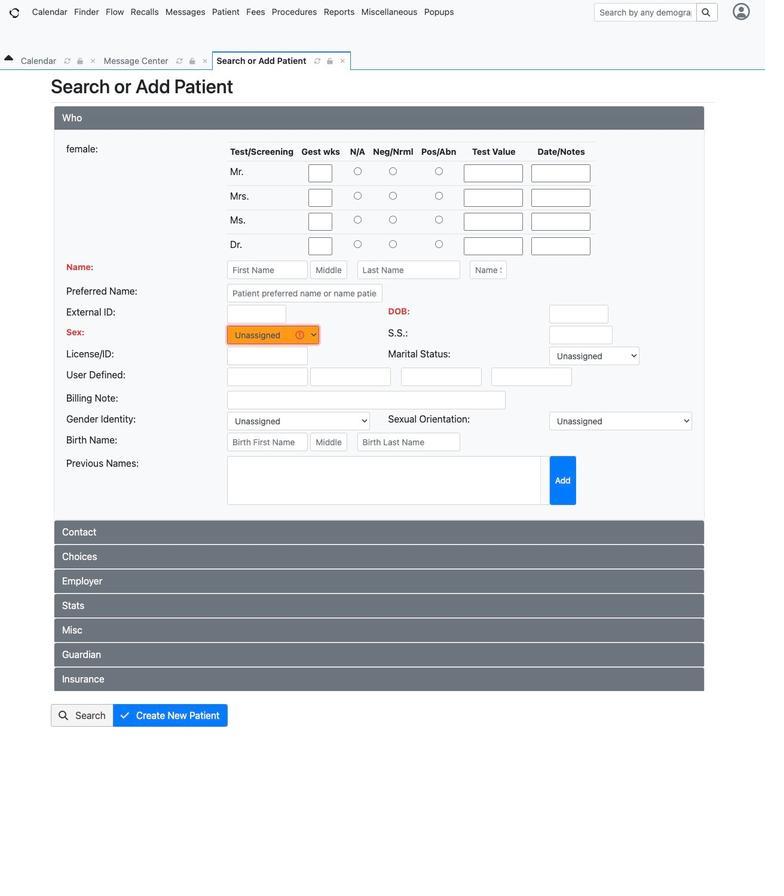 Task type: vqa. For each thing, say whether or not it's contained in the screenshot.
Password password field
no



Task type: describe. For each thing, give the bounding box(es) containing it.
Search by any demographics text field
[[595, 3, 698, 21]]

main menu logo image
[[10, 8, 19, 18]]



Task type: locate. For each thing, give the bounding box(es) containing it.
toggle the patient panel image
[[4, 51, 13, 66]]

search for patient by entering whole or part of any demographics field information image
[[702, 8, 713, 16]]

current user image
[[731, 3, 753, 21]]



